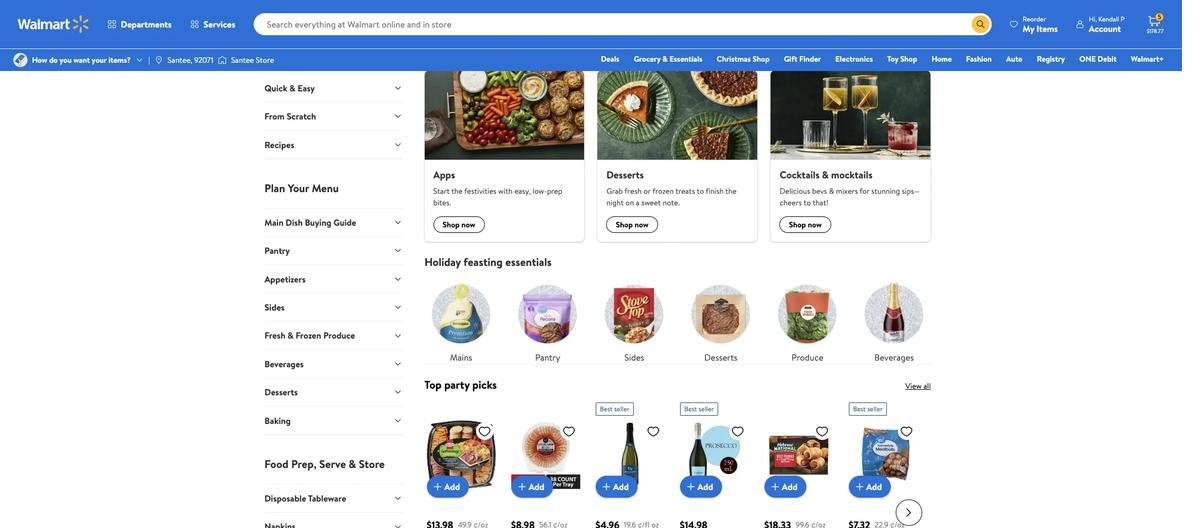 Task type: vqa. For each thing, say whether or not it's contained in the screenshot.
top tab
no



Task type: locate. For each thing, give the bounding box(es) containing it.
or
[[644, 186, 651, 197]]

mains
[[450, 352, 472, 364]]

shop now down on
[[616, 220, 649, 231]]

0 horizontal spatial the
[[451, 186, 463, 197]]

0 horizontal spatial best
[[600, 405, 613, 414]]

1 horizontal spatial your
[[288, 181, 309, 196]]

to left the that!
[[804, 198, 811, 209]]

0 horizontal spatial add to cart image
[[515, 481, 529, 494]]

now down festivities
[[461, 220, 475, 231]]

sides inside sides link
[[624, 352, 644, 364]]

services button
[[181, 11, 245, 38]]

shop down bites. at the left of page
[[443, 220, 460, 231]]

to left finish
[[697, 186, 704, 197]]

shop inside apps list item
[[443, 220, 460, 231]]

buying
[[305, 217, 331, 229]]

search icon image
[[976, 20, 985, 29]]

add to cart image for the winemakers selection brut classic series spain sparkling wine , 750 ml glass, abv 11.00% image
[[600, 481, 613, 494]]

shop down on
[[616, 220, 633, 231]]

5 add from the left
[[782, 482, 798, 494]]

1 add button from the left
[[427, 477, 469, 499]]

2 horizontal spatial add to cart image
[[769, 481, 782, 494]]

meal
[[288, 46, 312, 61]]

holiday party must-haves
[[424, 47, 546, 62]]

1 horizontal spatial sides
[[624, 352, 644, 364]]

fresh
[[264, 330, 285, 342]]

items
[[1036, 22, 1058, 34]]

best seller up great value fully cooked homestyle meatballs, 32 oz (frozen) image
[[853, 405, 883, 414]]

 image right 92071
[[218, 55, 227, 66]]

& inside grocery & essentials link
[[662, 54, 668, 65]]

list containing apps
[[418, 70, 937, 242]]

departments button
[[98, 11, 181, 38]]

1 horizontal spatial desserts
[[606, 168, 644, 182]]

reorder my items
[[1023, 14, 1058, 34]]

6 add from the left
[[866, 482, 882, 494]]

1 horizontal spatial add to cart image
[[600, 481, 613, 494]]

debit
[[1098, 54, 1117, 65]]

0 horizontal spatial desserts
[[264, 387, 298, 399]]

add for add to cart image corresponding to great value fully cooked homestyle meatballs, 32 oz (frozen) image
[[866, 482, 882, 494]]

& right grocery
[[662, 54, 668, 65]]

shop right christmas
[[753, 54, 770, 65]]

add button for hormel gatherings, hard salami and pepperoni with cheese and crackers,  28oz deli party tray image
[[427, 477, 469, 499]]

3 add to cart image from the left
[[853, 481, 866, 494]]

pantry inside pantry 'dropdown button'
[[264, 245, 290, 257]]

3 add button from the left
[[595, 477, 638, 499]]

gift finder
[[784, 54, 821, 65]]

fashion link
[[961, 53, 997, 65]]

 image right | on the left top
[[154, 56, 163, 65]]

1 horizontal spatial pantry
[[535, 352, 560, 364]]

add to cart image
[[515, 481, 529, 494], [684, 481, 697, 494], [769, 481, 782, 494]]

0 vertical spatial sides
[[264, 302, 285, 314]]

1 horizontal spatial seller
[[699, 405, 714, 414]]

top
[[424, 378, 442, 393]]

to inside the cocktails & mocktails delicious bevs & mixers for stunning sips— cheers to that!
[[804, 198, 811, 209]]

frozen
[[652, 186, 674, 197]]

1 seller from the left
[[614, 405, 630, 414]]

that!
[[813, 198, 829, 209]]

one debit link
[[1074, 53, 1122, 65]]

quick
[[264, 82, 287, 94]]

1 the from the left
[[451, 186, 463, 197]]

produce link
[[771, 278, 844, 365]]

0 vertical spatial list
[[418, 70, 937, 242]]

grocery
[[634, 54, 661, 65]]

shop now inside desserts list item
[[616, 220, 649, 231]]

seller up the winemakers selection brut classic series spain sparkling wine , 750 ml glass, abv 11.00% image
[[614, 405, 630, 414]]

add for add to cart icon corresponding to la marca prosecco sparkling wine, 750ml glass bottle, product of italy image
[[697, 482, 713, 494]]

best seller up la marca prosecco sparkling wine, 750ml glass bottle, product of italy image
[[684, 405, 714, 414]]

add to cart image
[[431, 481, 444, 494], [600, 481, 613, 494], [853, 481, 866, 494]]

6 product group from the left
[[849, 399, 918, 529]]

mocktails
[[831, 168, 873, 182]]

2 horizontal spatial now
[[808, 220, 822, 231]]

desserts inside desserts grab fresh or frozen treats to finish the night on a sweet note.
[[606, 168, 644, 182]]

desserts list item
[[591, 70, 764, 242]]

0 horizontal spatial add to cart image
[[431, 481, 444, 494]]

store
[[256, 55, 274, 66], [359, 457, 385, 472]]

party right top
[[444, 378, 470, 393]]

1 product group from the left
[[427, 399, 496, 529]]

now inside desserts list item
[[635, 220, 649, 231]]

best up la marca prosecco sparkling wine, 750ml glass bottle, product of italy image
[[684, 405, 697, 414]]

now down a at the right of page
[[635, 220, 649, 231]]

now for the
[[461, 220, 475, 231]]

1 vertical spatial holiday
[[424, 255, 461, 270]]

best seller up the winemakers selection brut classic series spain sparkling wine , 750 ml glass, abv 11.00% image
[[600, 405, 630, 414]]

fresh & frozen produce button
[[264, 322, 402, 350]]

add to favorites list, sam's choice cooked medium shrimp cocktail ring with sauce, 16 oz image
[[562, 425, 576, 439]]

sweet
[[641, 198, 661, 209]]

recipes button
[[264, 130, 402, 159]]

santee
[[231, 55, 254, 66]]

2 horizontal spatial best seller
[[853, 405, 883, 414]]

holiday
[[424, 47, 461, 62], [424, 255, 461, 270]]

add button for sam's choice cooked medium shrimp cocktail ring with sauce, 16 oz image
[[511, 477, 553, 499]]

add
[[444, 482, 460, 494], [529, 482, 544, 494], [613, 482, 629, 494], [697, 482, 713, 494], [782, 482, 798, 494], [866, 482, 882, 494]]

3 product group from the left
[[595, 399, 664, 529]]

0 horizontal spatial your
[[264, 46, 286, 61]]

electronics link
[[830, 53, 878, 65]]

1 vertical spatial list
[[418, 269, 937, 365]]

0 horizontal spatial store
[[256, 55, 274, 66]]

beverages up view
[[874, 352, 914, 364]]

 image for santee, 92071
[[154, 56, 163, 65]]

2 add to cart image from the left
[[684, 481, 697, 494]]

walmart image
[[18, 15, 89, 33]]

do
[[49, 55, 58, 66]]

shop inside desserts list item
[[616, 220, 633, 231]]

1 horizontal spatial produce
[[792, 352, 823, 364]]

add for add to cart image corresponding to hormel gatherings, hard salami and pepperoni with cheese and crackers,  28oz deli party tray image
[[444, 482, 460, 494]]

1 add from the left
[[444, 482, 460, 494]]

0 vertical spatial party
[[464, 47, 489, 62]]

beverages down fresh
[[264, 358, 304, 371]]

best seller
[[600, 405, 630, 414], [684, 405, 714, 414], [853, 405, 883, 414]]

seller up la marca prosecco sparkling wine, 750ml glass bottle, product of italy image
[[699, 405, 714, 414]]

best for third product group from right
[[684, 405, 697, 414]]

seller for the winemakers selection brut classic series spain sparkling wine , 750 ml glass, abv 11.00% image
[[614, 405, 630, 414]]

1 horizontal spatial now
[[635, 220, 649, 231]]

& for essentials
[[662, 54, 668, 65]]

1 vertical spatial to
[[804, 198, 811, 209]]

& right fresh
[[288, 330, 294, 342]]

2 vertical spatial desserts
[[264, 387, 298, 399]]

1 add to cart image from the left
[[515, 481, 529, 494]]

0 horizontal spatial shop now
[[443, 220, 475, 231]]

2 horizontal spatial seller
[[867, 405, 883, 414]]

2 horizontal spatial shop now
[[789, 220, 822, 231]]

sam's choice cooked medium shrimp cocktail ring with sauce, 16 oz image
[[511, 421, 580, 490]]

add button for the winemakers selection brut classic series spain sparkling wine , 750 ml glass, abv 11.00% image
[[595, 477, 638, 499]]

add button for great value fully cooked homestyle meatballs, 32 oz (frozen) image
[[849, 477, 891, 499]]

 image
[[13, 53, 28, 67]]

3 now from the left
[[808, 220, 822, 231]]

hormel gatherings, hard salami and pepperoni with cheese and crackers,  28oz deli party tray image
[[427, 421, 496, 490]]

sides
[[264, 302, 285, 314], [624, 352, 644, 364]]

product group
[[427, 399, 496, 529], [511, 399, 580, 529], [595, 399, 664, 529], [680, 399, 749, 529], [764, 399, 833, 529], [849, 399, 918, 529]]

finish
[[706, 186, 724, 197]]

& right bevs
[[829, 186, 834, 197]]

0 vertical spatial store
[[256, 55, 274, 66]]

reorder
[[1023, 14, 1046, 23]]

gift finder link
[[779, 53, 826, 65]]

dish
[[286, 217, 303, 229]]

6 add button from the left
[[849, 477, 891, 499]]

hebrew national beef franks in a blanket meal, hot dog snack, 18.4 oz, 32 count (frozen) image
[[764, 421, 833, 490]]

view
[[905, 381, 922, 392]]

1 best from the left
[[600, 405, 613, 414]]

0 vertical spatial produce
[[323, 330, 355, 342]]

feasting
[[464, 255, 503, 270]]

shop inside cocktails & mocktails list item
[[789, 220, 806, 231]]

2 seller from the left
[[699, 405, 714, 414]]

0 horizontal spatial best seller
[[600, 405, 630, 414]]

shop down cheers
[[789, 220, 806, 231]]

christmas shop
[[717, 54, 770, 65]]

add for add to cart icon corresponding to sam's choice cooked medium shrimp cocktail ring with sauce, 16 oz image
[[529, 482, 544, 494]]

the right finish
[[725, 186, 737, 197]]

list containing mains
[[418, 269, 937, 365]]

0 horizontal spatial pantry
[[264, 245, 290, 257]]

note.
[[663, 198, 680, 209]]

now down the that!
[[808, 220, 822, 231]]

your
[[92, 55, 107, 66]]

serve
[[319, 457, 346, 472]]

sips—
[[902, 186, 920, 197]]

2 best from the left
[[684, 405, 697, 414]]

now inside cocktails & mocktails list item
[[808, 220, 822, 231]]

3 add to cart image from the left
[[769, 481, 782, 494]]

0 horizontal spatial now
[[461, 220, 475, 231]]

one debit
[[1079, 54, 1117, 65]]

toy shop
[[887, 54, 917, 65]]

shop right toy
[[900, 54, 917, 65]]

1 now from the left
[[461, 220, 475, 231]]

best up great value fully cooked homestyle meatballs, 32 oz (frozen) image
[[853, 405, 866, 414]]

store right the serve
[[359, 457, 385, 472]]

2 add from the left
[[529, 482, 544, 494]]

4 add button from the left
[[680, 477, 722, 499]]

0 horizontal spatial seller
[[614, 405, 630, 414]]

a
[[636, 198, 640, 209]]

add to cart image for la marca prosecco sparkling wine, 750ml glass bottle, product of italy image
[[684, 481, 697, 494]]

1 list from the top
[[418, 70, 937, 242]]

party left must-
[[464, 47, 489, 62]]

add to cart image for great value fully cooked homestyle meatballs, 32 oz (frozen) image
[[853, 481, 866, 494]]

pantry
[[264, 245, 290, 257], [535, 352, 560, 364]]

&
[[662, 54, 668, 65], [289, 82, 295, 94], [822, 168, 829, 182], [829, 186, 834, 197], [288, 330, 294, 342], [349, 457, 356, 472]]

2 add button from the left
[[511, 477, 553, 499]]

0 vertical spatial pantry
[[264, 245, 290, 257]]

to
[[697, 186, 704, 197], [804, 198, 811, 209]]

2 holiday from the top
[[424, 255, 461, 270]]

0 horizontal spatial beverages
[[264, 358, 304, 371]]

beverages button
[[264, 350, 402, 379]]

1 add to cart image from the left
[[431, 481, 444, 494]]

& left easy
[[289, 82, 295, 94]]

registry link
[[1032, 53, 1070, 65]]

3 seller from the left
[[867, 405, 883, 414]]

1 vertical spatial sides
[[624, 352, 644, 364]]

cocktails
[[780, 168, 820, 182]]

cheers
[[780, 198, 802, 209]]

2 product group from the left
[[511, 399, 580, 529]]

add to favorites list, great value fully cooked homestyle meatballs, 32 oz (frozen) image
[[900, 425, 913, 439]]

& up bevs
[[822, 168, 829, 182]]

1 horizontal spatial  image
[[218, 55, 227, 66]]

2 shop now from the left
[[616, 220, 649, 231]]

your left the meal
[[264, 46, 286, 61]]

2 list from the top
[[418, 269, 937, 365]]

best up the winemakers selection brut classic series spain sparkling wine , 750 ml glass, abv 11.00% image
[[600, 405, 613, 414]]

list
[[418, 70, 937, 242], [418, 269, 937, 365]]

1 shop now from the left
[[443, 220, 475, 231]]

the right start
[[451, 186, 463, 197]]

2 now from the left
[[635, 220, 649, 231]]

5 product group from the left
[[764, 399, 833, 529]]

santee,
[[168, 55, 192, 66]]

 image
[[218, 55, 227, 66], [154, 56, 163, 65]]

shop now for &
[[789, 220, 822, 231]]

home link
[[927, 53, 957, 65]]

1 horizontal spatial best seller
[[684, 405, 714, 414]]

shop for desserts
[[616, 220, 633, 231]]

produce
[[323, 330, 355, 342], [792, 352, 823, 364]]

start
[[433, 186, 450, 197]]

your right plan
[[288, 181, 309, 196]]

disposable
[[264, 493, 306, 505]]

2 best seller from the left
[[684, 405, 714, 414]]

5 add button from the left
[[764, 477, 806, 499]]

kendall
[[1098, 14, 1119, 23]]

best
[[600, 405, 613, 414], [684, 405, 697, 414], [853, 405, 866, 414]]

1 horizontal spatial to
[[804, 198, 811, 209]]

holiday for holiday feasting essentials
[[424, 255, 461, 270]]

add to cart image for hormel gatherings, hard salami and pepperoni with cheese and crackers,  28oz deli party tray image
[[431, 481, 444, 494]]

party
[[464, 47, 489, 62], [444, 378, 470, 393]]

1 horizontal spatial store
[[359, 457, 385, 472]]

add button for the hebrew national beef franks in a blanket meal, hot dog snack, 18.4 oz, 32 count (frozen) 'image'
[[764, 477, 806, 499]]

1 horizontal spatial add to cart image
[[684, 481, 697, 494]]

1 horizontal spatial best
[[684, 405, 697, 414]]

store right santee
[[256, 55, 274, 66]]

0 vertical spatial to
[[697, 186, 704, 197]]

1 vertical spatial your
[[288, 181, 309, 196]]

0 vertical spatial desserts
[[606, 168, 644, 182]]

seller up great value fully cooked homestyle meatballs, 32 oz (frozen) image
[[867, 405, 883, 414]]

0 horizontal spatial  image
[[154, 56, 163, 65]]

1 vertical spatial produce
[[792, 352, 823, 364]]

guide
[[333, 217, 356, 229]]

shop now inside cocktails & mocktails list item
[[789, 220, 822, 231]]

3 best from the left
[[853, 405, 866, 414]]

3 add from the left
[[613, 482, 629, 494]]

1 holiday from the top
[[424, 47, 461, 62]]

low-
[[533, 186, 547, 197]]

1 horizontal spatial shop now
[[616, 220, 649, 231]]

1 best seller from the left
[[600, 405, 630, 414]]

0 horizontal spatial to
[[697, 186, 704, 197]]

3 best seller from the left
[[853, 405, 883, 414]]

& inside fresh & frozen produce dropdown button
[[288, 330, 294, 342]]

now inside apps list item
[[461, 220, 475, 231]]

2 horizontal spatial add to cart image
[[853, 481, 866, 494]]

2 the from the left
[[725, 186, 737, 197]]

view all
[[905, 381, 931, 392]]

1 vertical spatial party
[[444, 378, 470, 393]]

2 add to cart image from the left
[[600, 481, 613, 494]]

0 horizontal spatial produce
[[323, 330, 355, 342]]

2 horizontal spatial best
[[853, 405, 866, 414]]

2 horizontal spatial desserts
[[704, 352, 738, 364]]

3 shop now from the left
[[789, 220, 822, 231]]

appetizers button
[[264, 265, 402, 293]]

shop now inside apps list item
[[443, 220, 475, 231]]

add for add to cart icon related to the hebrew national beef franks in a blanket meal, hot dog snack, 18.4 oz, 32 count (frozen) 'image'
[[782, 482, 798, 494]]

add to favorites list, hormel gatherings, hard salami and pepperoni with cheese and crackers,  28oz deli party tray image
[[478, 425, 491, 439]]

0 horizontal spatial sides
[[264, 302, 285, 314]]

the
[[451, 186, 463, 197], [725, 186, 737, 197]]

1 horizontal spatial the
[[725, 186, 737, 197]]

shop now down bites. at the left of page
[[443, 220, 475, 231]]

desserts button
[[264, 379, 402, 407]]

0 vertical spatial holiday
[[424, 47, 461, 62]]

desserts link
[[684, 278, 758, 365]]

shop now down cheers
[[789, 220, 822, 231]]

next slide for product carousel list image
[[896, 500, 922, 527]]

& inside "quick & easy" dropdown button
[[289, 82, 295, 94]]

4 add from the left
[[697, 482, 713, 494]]



Task type: describe. For each thing, give the bounding box(es) containing it.
holiday for holiday party must-haves
[[424, 47, 461, 62]]

main dish buying guide
[[264, 217, 356, 229]]

shop now for grab
[[616, 220, 649, 231]]

main dish buying guide button
[[264, 208, 402, 237]]

all
[[923, 381, 931, 392]]

you
[[60, 55, 72, 66]]

add to cart image for sam's choice cooked medium shrimp cocktail ring with sauce, 16 oz image
[[515, 481, 529, 494]]

disposable tableware button
[[264, 485, 402, 513]]

frozen
[[296, 330, 321, 342]]

shop for cocktails & mocktails
[[789, 220, 806, 231]]

now for mocktails
[[808, 220, 822, 231]]

4 product group from the left
[[680, 399, 749, 529]]

walmart+
[[1131, 54, 1164, 65]]

Walmart Site-Wide search field
[[254, 13, 992, 35]]

for
[[860, 186, 870, 197]]

how
[[32, 55, 47, 66]]

bites.
[[433, 198, 451, 209]]

0 vertical spatial your
[[264, 46, 286, 61]]

1 vertical spatial pantry
[[535, 352, 560, 364]]

from
[[264, 110, 285, 123]]

apps
[[433, 168, 455, 182]]

prep,
[[291, 457, 317, 472]]

*disclaimer button
[[264, 10, 297, 19]]

mixers
[[836, 186, 858, 197]]

produce inside dropdown button
[[323, 330, 355, 342]]

best seller for third product group from right
[[684, 405, 714, 414]]

hi, kendall p account
[[1089, 14, 1125, 34]]

fresh & frozen produce
[[264, 330, 355, 342]]

prep
[[547, 186, 562, 197]]

deals
[[601, 54, 619, 65]]

departments
[[121, 18, 172, 30]]

christmas
[[717, 54, 751, 65]]

home
[[932, 54, 952, 65]]

shop for apps
[[443, 220, 460, 231]]

 image for santee store
[[218, 55, 227, 66]]

grocery & essentials
[[634, 54, 702, 65]]

add to favorites list, winemakers selection brut classic series spain sparkling wine , 750 ml glass, abv 11.00% image
[[647, 425, 660, 439]]

finder
[[799, 54, 821, 65]]

essentials
[[505, 255, 552, 270]]

bevs
[[812, 186, 827, 197]]

mains link
[[424, 278, 498, 365]]

1 horizontal spatial beverages
[[874, 352, 914, 364]]

deals link
[[596, 53, 624, 65]]

add to cart image for the hebrew national beef franks in a blanket meal, hot dog snack, 18.4 oz, 32 count (frozen) 'image'
[[769, 481, 782, 494]]

*disclaimer
[[264, 10, 297, 19]]

beverages link
[[857, 278, 931, 365]]

|
[[148, 55, 150, 66]]

add to favorites list, la marca prosecco sparkling wine, 750ml glass bottle, product of italy image
[[731, 425, 744, 439]]

easy
[[298, 82, 315, 94]]

$178.77
[[1147, 27, 1164, 35]]

easy,
[[514, 186, 531, 197]]

seller for la marca prosecco sparkling wine, 750ml glass bottle, product of italy image
[[699, 405, 714, 414]]

holiday feasting essentials
[[424, 255, 552, 270]]

party for top
[[444, 378, 470, 393]]

my
[[1023, 22, 1034, 34]]

santee, 92071
[[168, 55, 213, 66]]

add to favorites list, hebrew national beef franks in a blanket meal, hot dog snack, 18.4 oz, 32 count (frozen) image
[[816, 425, 829, 439]]

add for add to cart image for the winemakers selection brut classic series spain sparkling wine , 750 ml glass, abv 11.00% image
[[613, 482, 629, 494]]

on
[[626, 198, 634, 209]]

pantry link
[[511, 278, 584, 365]]

cocktails & mocktails list item
[[764, 70, 937, 242]]

& for mocktails
[[822, 168, 829, 182]]

auto link
[[1001, 53, 1027, 65]]

click
[[334, 46, 356, 61]]

add button for la marca prosecco sparkling wine, 750ml glass bottle, product of italy image
[[680, 477, 722, 499]]

seller for great value fully cooked homestyle meatballs, 32 oz (frozen) image
[[867, 405, 883, 414]]

your meal in 1-click
[[264, 46, 356, 61]]

baking
[[264, 415, 291, 427]]

main
[[264, 217, 284, 229]]

sides link
[[598, 278, 671, 365]]

beverages inside dropdown button
[[264, 358, 304, 371]]

party for holiday
[[464, 47, 489, 62]]

cocktails & mocktails delicious bevs & mixers for stunning sips— cheers to that!
[[780, 168, 920, 209]]

the inside desserts grab fresh or frozen treats to finish the night on a sweet note.
[[725, 186, 737, 197]]

list for holiday party must-haves
[[418, 70, 937, 242]]

5 $178.77
[[1147, 12, 1164, 35]]

shop now for start
[[443, 220, 475, 231]]

auto
[[1006, 54, 1023, 65]]

hi,
[[1089, 14, 1097, 23]]

sides inside the sides dropdown button
[[264, 302, 285, 314]]

best for 6th product group
[[853, 405, 866, 414]]

apps list item
[[418, 70, 591, 242]]

desserts grab fresh or frozen treats to finish the night on a sweet note.
[[606, 168, 737, 209]]

essentials
[[670, 54, 702, 65]]

quick & easy
[[264, 82, 315, 94]]

festivities
[[464, 186, 496, 197]]

christmas shop link
[[712, 53, 775, 65]]

appetizers
[[264, 273, 306, 286]]

grab
[[606, 186, 623, 197]]

winemakers selection brut classic series spain sparkling wine , 750 ml glass, abv 11.00% image
[[595, 421, 664, 490]]

now for fresh
[[635, 220, 649, 231]]

in
[[314, 46, 323, 61]]

list for holiday feasting essentials
[[418, 269, 937, 365]]

1 vertical spatial store
[[359, 457, 385, 472]]

1 vertical spatial desserts
[[704, 352, 738, 364]]

walmart+ link
[[1126, 53, 1169, 65]]

best seller for 6th product group
[[853, 405, 883, 414]]

fresh
[[625, 186, 642, 197]]

electronics
[[835, 54, 873, 65]]

stunning
[[871, 186, 900, 197]]

& for easy
[[289, 82, 295, 94]]

best for third product group from the left
[[600, 405, 613, 414]]

baking button
[[264, 407, 402, 435]]

one
[[1079, 54, 1096, 65]]

night
[[606, 198, 624, 209]]

food
[[264, 457, 289, 472]]

pantry button
[[264, 237, 402, 265]]

must-
[[492, 47, 519, 62]]

santee store
[[231, 55, 274, 66]]

best seller for third product group from the left
[[600, 405, 630, 414]]

great value fully cooked homestyle meatballs, 32 oz (frozen) image
[[849, 421, 918, 490]]

tableware
[[308, 493, 346, 505]]

disposable tableware
[[264, 493, 346, 505]]

haves
[[519, 47, 546, 62]]

registry
[[1037, 54, 1065, 65]]

la marca prosecco sparkling wine, 750ml glass bottle, product of italy image
[[680, 421, 749, 490]]

with
[[498, 186, 513, 197]]

plan
[[264, 181, 285, 196]]

& for frozen
[[288, 330, 294, 342]]

to inside desserts grab fresh or frozen treats to finish the night on a sweet note.
[[697, 186, 704, 197]]

p
[[1121, 14, 1125, 23]]

Search search field
[[254, 13, 992, 35]]

desserts inside dropdown button
[[264, 387, 298, 399]]

from scratch
[[264, 110, 316, 123]]

toy
[[887, 54, 898, 65]]

fashion
[[966, 54, 992, 65]]

& right the serve
[[349, 457, 356, 472]]

the inside apps start the festivities with easy, low-prep bites.
[[451, 186, 463, 197]]



